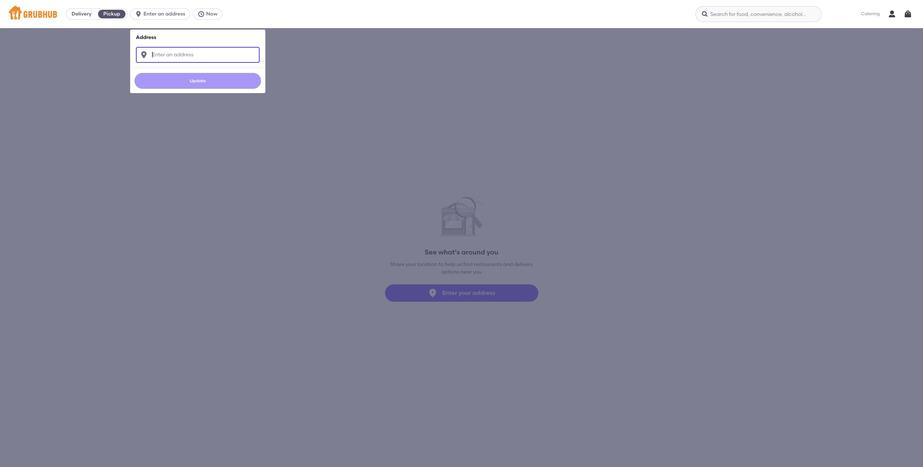 Task type: vqa. For each thing, say whether or not it's contained in the screenshot.
right you
yes



Task type: locate. For each thing, give the bounding box(es) containing it.
what's
[[439, 248, 460, 256]]

catering
[[862, 11, 881, 16]]

enter for enter your address
[[443, 289, 458, 296]]

update button
[[135, 73, 261, 89]]

0 horizontal spatial enter
[[144, 11, 157, 17]]

svg image inside now button
[[198, 10, 205, 18]]

enter inside main navigation navigation
[[144, 11, 157, 17]]

1 vertical spatial your
[[459, 289, 471, 296]]

you right near on the bottom of page
[[474, 269, 482, 275]]

enter your address button
[[385, 284, 539, 302]]

1 horizontal spatial address
[[473, 289, 496, 296]]

you
[[487, 248, 499, 256], [474, 269, 482, 275]]

Enter an address search field
[[136, 47, 260, 63]]

1 horizontal spatial your
[[459, 289, 471, 296]]

svg image inside enter an address button
[[135, 10, 142, 18]]

your down near on the bottom of page
[[459, 289, 471, 296]]

enter right position icon
[[443, 289, 458, 296]]

1 horizontal spatial you
[[487, 248, 499, 256]]

your
[[406, 261, 417, 268], [459, 289, 471, 296]]

share your location to help us find restaurants and delivery options near you
[[390, 261, 534, 275]]

your right share
[[406, 261, 417, 268]]

options
[[442, 269, 460, 275]]

1 vertical spatial enter
[[443, 289, 458, 296]]

0 vertical spatial you
[[487, 248, 499, 256]]

enter left an
[[144, 11, 157, 17]]

address
[[166, 11, 185, 17], [473, 289, 496, 296]]

1 horizontal spatial svg image
[[702, 10, 709, 18]]

now button
[[193, 8, 225, 20]]

your inside share your location to help us find restaurants and delivery options near you
[[406, 261, 417, 268]]

0 horizontal spatial address
[[166, 11, 185, 17]]

address for enter an address
[[166, 11, 185, 17]]

1 svg image from the left
[[135, 10, 142, 18]]

1 vertical spatial address
[[473, 289, 496, 296]]

help
[[445, 261, 456, 268]]

0 vertical spatial address
[[166, 11, 185, 17]]

0 vertical spatial your
[[406, 261, 417, 268]]

delivery
[[72, 11, 92, 17]]

near
[[461, 269, 472, 275]]

address right an
[[166, 11, 185, 17]]

your inside button
[[459, 289, 471, 296]]

svg image
[[904, 10, 913, 18], [198, 10, 205, 18], [140, 50, 148, 59]]

restaurants
[[474, 261, 502, 268]]

1 vertical spatial you
[[474, 269, 482, 275]]

1 horizontal spatial enter
[[443, 289, 458, 296]]

0 horizontal spatial your
[[406, 261, 417, 268]]

position icon image
[[428, 288, 438, 298]]

enter
[[144, 11, 157, 17], [443, 289, 458, 296]]

your for share
[[406, 261, 417, 268]]

enter an address button
[[130, 8, 193, 20]]

0 horizontal spatial svg image
[[135, 10, 142, 18]]

find
[[464, 261, 473, 268]]

you up restaurants in the right of the page
[[487, 248, 499, 256]]

address inside main navigation navigation
[[166, 11, 185, 17]]

see
[[425, 248, 437, 256]]

see what's around you
[[425, 248, 499, 256]]

address down restaurants in the right of the page
[[473, 289, 496, 296]]

1 horizontal spatial svg image
[[198, 10, 205, 18]]

0 horizontal spatial you
[[474, 269, 482, 275]]

an
[[158, 11, 164, 17]]

enter an address
[[144, 11, 185, 17]]

0 vertical spatial enter
[[144, 11, 157, 17]]

svg image
[[135, 10, 142, 18], [702, 10, 709, 18]]



Task type: describe. For each thing, give the bounding box(es) containing it.
pickup
[[103, 11, 120, 17]]

2 svg image from the left
[[702, 10, 709, 18]]

2 horizontal spatial svg image
[[904, 10, 913, 18]]

around
[[462, 248, 486, 256]]

now
[[206, 11, 218, 17]]

catering button
[[857, 6, 886, 22]]

you inside share your location to help us find restaurants and delivery options near you
[[474, 269, 482, 275]]

location
[[418, 261, 438, 268]]

delivery button
[[66, 8, 97, 20]]

to
[[439, 261, 444, 268]]

your for enter
[[459, 289, 471, 296]]

pickup button
[[97, 8, 127, 20]]

update
[[190, 78, 206, 83]]

enter for enter an address
[[144, 11, 157, 17]]

enter your address
[[443, 289, 496, 296]]

us
[[457, 261, 463, 268]]

delivery
[[515, 261, 534, 268]]

main navigation navigation
[[0, 0, 924, 467]]

share
[[390, 261, 405, 268]]

address for enter your address
[[473, 289, 496, 296]]

0 horizontal spatial svg image
[[140, 50, 148, 59]]

address
[[136, 34, 156, 40]]

and
[[504, 261, 513, 268]]



